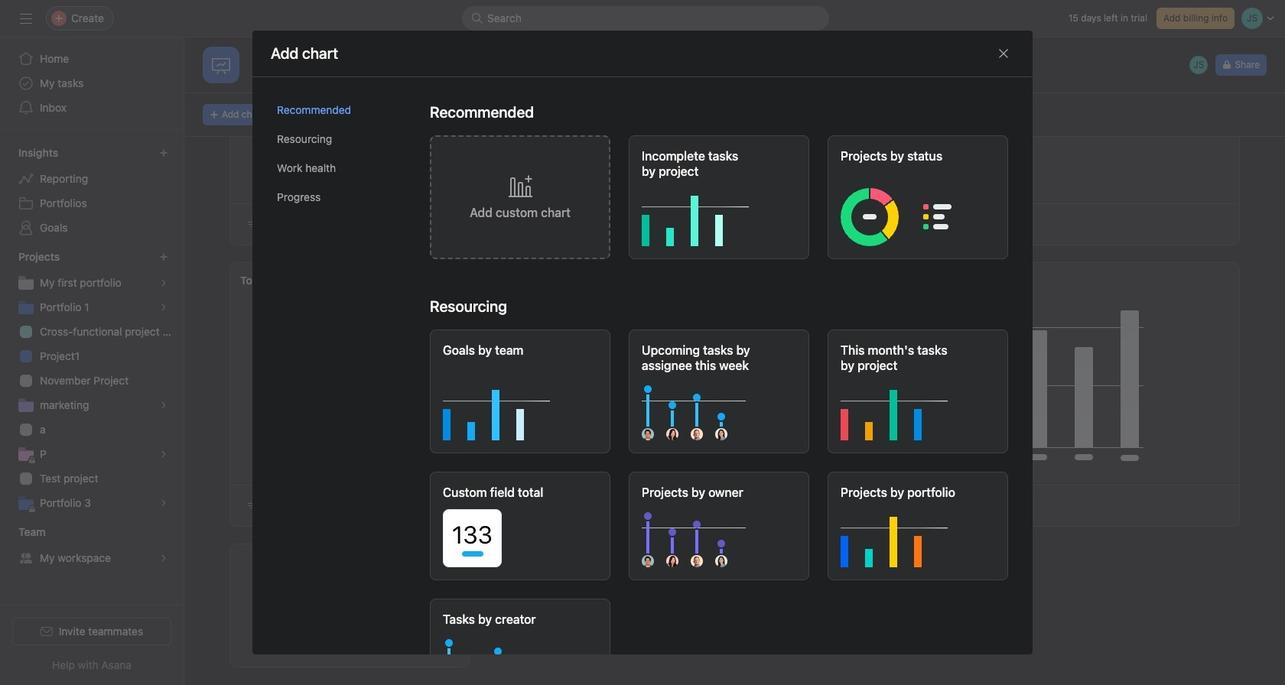 Task type: locate. For each thing, give the bounding box(es) containing it.
list box
[[462, 6, 829, 31]]

0 horizontal spatial image of a blue lollipop chart image
[[443, 633, 599, 686]]

image of a blue lollipop chart image
[[642, 379, 798, 440], [443, 633, 599, 686]]

teams element
[[0, 519, 184, 574]]

1 vertical spatial image of a blue lollipop chart image
[[443, 633, 599, 686]]

image of a multicolored donut chart image
[[841, 185, 997, 246]]

image of a multicolored column chart image
[[841, 379, 997, 440], [841, 506, 997, 567]]

image of a numeric rollup card image
[[443, 506, 599, 567]]

0 vertical spatial image of a blue lollipop chart image
[[642, 379, 798, 440]]

0 vertical spatial image of a multicolored column chart image
[[841, 379, 997, 440]]

add to starred image
[[410, 67, 422, 80]]

close image
[[998, 47, 1010, 59]]

1 vertical spatial image of a multicolored column chart image
[[841, 506, 997, 567]]

hide sidebar image
[[20, 12, 32, 24]]

1 horizontal spatial image of a blue lollipop chart image
[[642, 379, 798, 440]]

2 image of a multicolored column chart image from the top
[[841, 506, 997, 567]]



Task type: describe. For each thing, give the bounding box(es) containing it.
projects element
[[0, 243, 184, 519]]

report image
[[212, 56, 230, 74]]

image of a green column chart image
[[642, 185, 798, 246]]

insights element
[[0, 139, 184, 243]]

1 image of a multicolored column chart image from the top
[[841, 379, 997, 440]]

image of a purple lollipop chart image
[[642, 506, 798, 567]]

prominent image
[[471, 12, 484, 24]]

image of a blue column chart image
[[443, 379, 599, 440]]

global element
[[0, 37, 184, 129]]

show options image
[[388, 67, 400, 80]]



Task type: vqa. For each thing, say whether or not it's contained in the screenshot.
PROMINENT IMAGE at the left of page
yes



